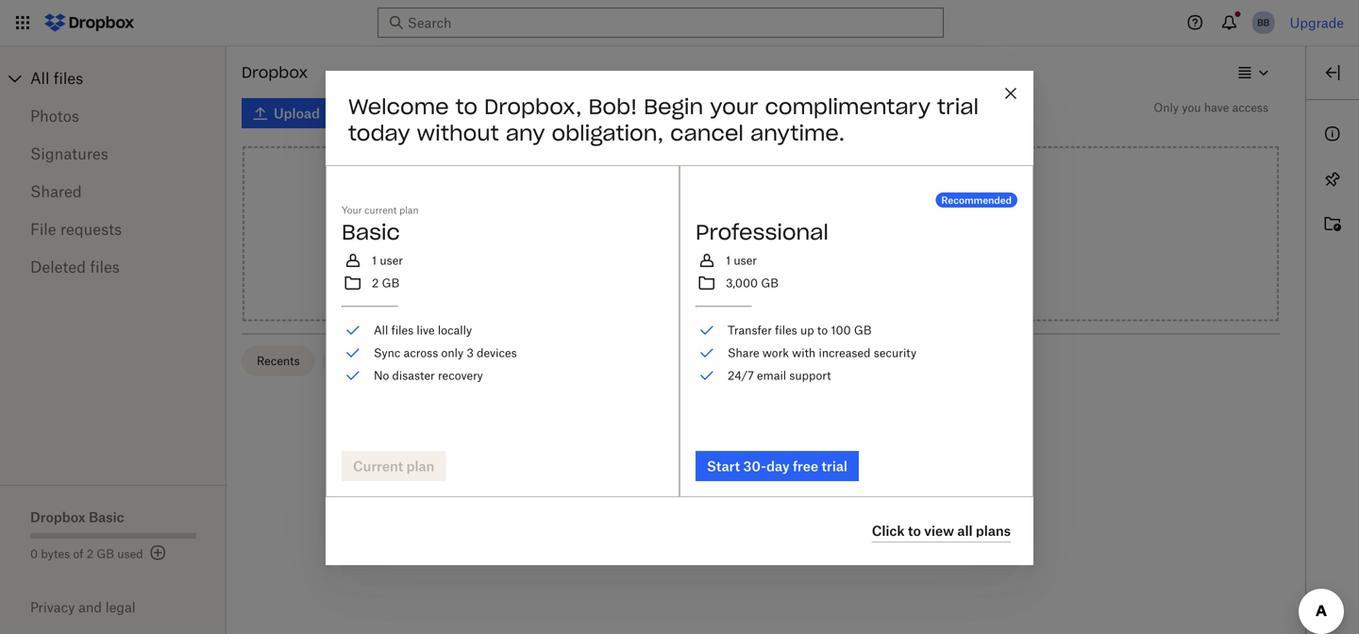 Task type: describe. For each thing, give the bounding box(es) containing it.
dropbox for dropbox basic
[[30, 509, 86, 525]]

your
[[710, 94, 759, 120]]

live
[[417, 324, 435, 338]]

sync
[[374, 346, 401, 360]]

without
[[417, 120, 499, 147]]

of
[[73, 547, 84, 561]]

privacy and legal
[[30, 600, 136, 616]]

2 inside dialog
[[372, 276, 379, 291]]

your
[[342, 205, 362, 216]]

click to view all plans button
[[872, 520, 1011, 543]]

gb left used
[[97, 547, 114, 561]]

dropbox basic
[[30, 509, 124, 525]]

3,000
[[726, 276, 758, 291]]

file requests
[[30, 220, 122, 238]]

file
[[30, 220, 56, 238]]

begin
[[644, 94, 704, 120]]

dropbox logo - go to the homepage image
[[38, 8, 141, 38]]

2 gb
[[372, 276, 400, 291]]

privacy
[[30, 600, 75, 616]]

across
[[404, 346, 438, 360]]

only you have access
[[1154, 101, 1269, 115]]

recovery
[[438, 369, 483, 383]]

dropbox for dropbox
[[242, 63, 308, 82]]

only
[[441, 346, 464, 360]]

gb up all files live locally
[[382, 276, 400, 291]]

you
[[1182, 101, 1202, 115]]

transfer files up to 100 gb
[[728, 324, 872, 338]]

files for all files live locally
[[391, 324, 414, 338]]

trial inside welcome to dropbox, bob! begin your complimentary trial today without any obligation, cancel anytime.
[[937, 94, 979, 120]]

plans
[[976, 523, 1011, 539]]

share
[[728, 346, 760, 360]]

1 user for basic
[[372, 254, 403, 268]]

recents
[[257, 354, 300, 368]]

start 30-day free trial button
[[696, 451, 859, 482]]

start
[[707, 459, 740, 475]]

upgrade
[[1290, 15, 1344, 31]]

anytime.
[[751, 120, 845, 147]]

user for professional
[[734, 254, 757, 268]]

bob!
[[589, 94, 637, 120]]

upgrade link
[[1290, 15, 1344, 31]]

0 bytes of 2 gb used
[[30, 547, 143, 561]]

deleted
[[30, 258, 86, 276]]

3
[[467, 346, 474, 360]]

here
[[748, 233, 776, 250]]

welcome
[[348, 94, 449, 120]]

bytes
[[41, 547, 70, 561]]

trial inside button
[[822, 459, 848, 475]]

0
[[30, 547, 38, 561]]

drop
[[684, 233, 715, 250]]

photos link
[[30, 97, 196, 135]]

all files link
[[30, 63, 227, 93]]

security
[[874, 346, 917, 360]]

to inside button
[[908, 523, 921, 539]]

with
[[792, 346, 816, 360]]

deleted files
[[30, 258, 120, 276]]

1 for professional
[[726, 254, 731, 268]]

open pinned items image
[[1322, 168, 1344, 191]]

disaster
[[392, 369, 435, 383]]

all files live locally
[[374, 324, 472, 338]]

start 30-day free trial
[[707, 459, 848, 475]]

3,000 gb
[[726, 276, 779, 291]]

files for drop files here to upload
[[718, 233, 744, 250]]

1 vertical spatial basic
[[89, 509, 124, 525]]

today
[[348, 120, 410, 147]]

get more space image
[[147, 542, 170, 565]]

professional
[[696, 219, 829, 246]]

obligation,
[[552, 120, 664, 147]]

welcome to dropbox, bob! begin your complimentary trial today without any obligation, cancel anytime.
[[348, 94, 979, 147]]

to right up at the bottom right
[[817, 324, 828, 338]]

no
[[374, 369, 389, 383]]



Task type: locate. For each thing, give the bounding box(es) containing it.
open details pane image
[[1322, 61, 1344, 84]]

files for all files
[[54, 69, 83, 87]]

day
[[767, 459, 790, 475]]

1 horizontal spatial basic
[[342, 219, 400, 246]]

2
[[372, 276, 379, 291], [87, 547, 94, 561]]

1 horizontal spatial dropbox
[[242, 63, 308, 82]]

upload
[[795, 233, 838, 250]]

1 user up 3,000
[[726, 254, 757, 268]]

transfer
[[728, 324, 772, 338]]

no disaster recovery
[[374, 369, 483, 383]]

0 vertical spatial 2
[[372, 276, 379, 291]]

1 horizontal spatial 1 user
[[726, 254, 757, 268]]

1 horizontal spatial 1
[[726, 254, 731, 268]]

file requests link
[[30, 211, 196, 248]]

open information panel image
[[1322, 123, 1344, 145]]

dialog
[[326, 71, 1034, 566]]

1 up 3,000
[[726, 254, 731, 268]]

0 vertical spatial basic
[[342, 219, 400, 246]]

user up 3,000
[[734, 254, 757, 268]]

files down 'file requests' link
[[90, 258, 120, 276]]

dialog containing welcome to dropbox, bob! begin your complimentary trial today without any obligation, cancel anytime.
[[326, 71, 1034, 566]]

1 user from the left
[[380, 254, 403, 268]]

user for basic
[[380, 254, 403, 268]]

sync across only 3 devices
[[374, 346, 517, 360]]

gb
[[382, 276, 400, 291], [761, 276, 779, 291], [854, 324, 872, 338], [97, 547, 114, 561]]

0 horizontal spatial 1 user
[[372, 254, 403, 268]]

view
[[925, 523, 955, 539]]

privacy and legal link
[[30, 600, 227, 616]]

gb right 100
[[854, 324, 872, 338]]

work
[[763, 346, 789, 360]]

to left the any
[[456, 94, 478, 120]]

files left up at the bottom right
[[775, 324, 798, 338]]

0 horizontal spatial user
[[380, 254, 403, 268]]

recommended
[[942, 194, 1012, 206]]

files left live
[[391, 324, 414, 338]]

1 for basic
[[372, 254, 377, 268]]

0 horizontal spatial all
[[30, 69, 49, 87]]

dropbox,
[[484, 94, 582, 120]]

only
[[1154, 101, 1179, 115]]

devices
[[477, 346, 517, 360]]

plan
[[399, 205, 419, 216]]

files up photos
[[54, 69, 83, 87]]

user
[[380, 254, 403, 268], [734, 254, 757, 268]]

1 horizontal spatial user
[[734, 254, 757, 268]]

photos
[[30, 107, 79, 125]]

files
[[54, 69, 83, 87], [718, 233, 744, 250], [90, 258, 120, 276], [391, 324, 414, 338], [775, 324, 798, 338]]

any
[[506, 120, 545, 147]]

all up photos
[[30, 69, 49, 87]]

2 1 user from the left
[[726, 254, 757, 268]]

access
[[1233, 101, 1269, 115]]

2 1 from the left
[[726, 254, 731, 268]]

click to view all plans
[[872, 523, 1011, 539]]

current
[[365, 205, 397, 216]]

recents button
[[242, 346, 315, 376]]

signatures link
[[30, 135, 196, 173]]

increased
[[819, 346, 871, 360]]

1 vertical spatial 2
[[87, 547, 94, 561]]

files inside deleted files link
[[90, 258, 120, 276]]

to
[[456, 94, 478, 120], [779, 233, 792, 250], [817, 324, 828, 338], [908, 523, 921, 539]]

2 right of
[[87, 547, 94, 561]]

all inside dialog
[[374, 324, 388, 338]]

100
[[831, 324, 851, 338]]

all for all files live locally
[[374, 324, 388, 338]]

0 vertical spatial dropbox
[[242, 63, 308, 82]]

cancel
[[670, 120, 744, 147]]

files for deleted files
[[90, 258, 120, 276]]

0 horizontal spatial basic
[[89, 509, 124, 525]]

used
[[117, 547, 143, 561]]

0 vertical spatial all
[[30, 69, 49, 87]]

basic
[[342, 219, 400, 246], [89, 509, 124, 525]]

shared
[[30, 182, 82, 201]]

signatures
[[30, 144, 108, 163]]

complimentary
[[765, 94, 931, 120]]

all
[[30, 69, 49, 87], [374, 324, 388, 338]]

to left view
[[908, 523, 921, 539]]

starred
[[338, 354, 378, 368]]

your current plan
[[342, 205, 419, 216]]

1 vertical spatial all
[[374, 324, 388, 338]]

global header element
[[0, 0, 1360, 46]]

1
[[372, 254, 377, 268], [726, 254, 731, 268]]

files inside all files link
[[54, 69, 83, 87]]

1 user up 2 gb
[[372, 254, 403, 268]]

email
[[757, 369, 787, 383]]

trial
[[937, 94, 979, 120], [822, 459, 848, 475]]

1 vertical spatial dropbox
[[30, 509, 86, 525]]

1 1 from the left
[[372, 254, 377, 268]]

deleted files link
[[30, 248, 196, 286]]

1 1 user from the left
[[372, 254, 403, 268]]

share work with increased security
[[728, 346, 917, 360]]

basic up 0 bytes of 2 gb used
[[89, 509, 124, 525]]

legal
[[106, 600, 136, 616]]

1 vertical spatial trial
[[822, 459, 848, 475]]

files left here
[[718, 233, 744, 250]]

1 horizontal spatial 2
[[372, 276, 379, 291]]

1 user for professional
[[726, 254, 757, 268]]

0 horizontal spatial dropbox
[[30, 509, 86, 525]]

all files
[[30, 69, 83, 87]]

files for transfer files up to 100 gb
[[775, 324, 798, 338]]

to inside welcome to dropbox, bob! begin your complimentary trial today without any obligation, cancel anytime.
[[456, 94, 478, 120]]

1 user
[[372, 254, 403, 268], [726, 254, 757, 268]]

starred button
[[323, 346, 394, 376]]

all
[[958, 523, 973, 539]]

locally
[[438, 324, 472, 338]]

0 vertical spatial trial
[[937, 94, 979, 120]]

all up sync
[[374, 324, 388, 338]]

user up 2 gb
[[380, 254, 403, 268]]

30-
[[743, 459, 767, 475]]

all for all files
[[30, 69, 49, 87]]

1 up 2 gb
[[372, 254, 377, 268]]

0 horizontal spatial trial
[[822, 459, 848, 475]]

click
[[872, 523, 905, 539]]

support
[[790, 369, 831, 383]]

0 horizontal spatial 2
[[87, 547, 94, 561]]

dropbox
[[242, 63, 308, 82], [30, 509, 86, 525]]

to right here
[[779, 233, 792, 250]]

free
[[793, 459, 819, 475]]

1 horizontal spatial all
[[374, 324, 388, 338]]

24/7
[[728, 369, 754, 383]]

2 user from the left
[[734, 254, 757, 268]]

basic down your current plan
[[342, 219, 400, 246]]

24/7 email support
[[728, 369, 831, 383]]

and
[[79, 600, 102, 616]]

1 horizontal spatial trial
[[937, 94, 979, 120]]

open activity image
[[1322, 213, 1344, 236]]

gb right 3,000
[[761, 276, 779, 291]]

requests
[[60, 220, 122, 238]]

up
[[801, 324, 814, 338]]

have
[[1205, 101, 1230, 115]]

0 horizontal spatial 1
[[372, 254, 377, 268]]

drop files here to upload
[[684, 233, 838, 250]]

2 up all files live locally
[[372, 276, 379, 291]]



Task type: vqa. For each thing, say whether or not it's contained in the screenshot.
Add Your Thoughts text field at the right
no



